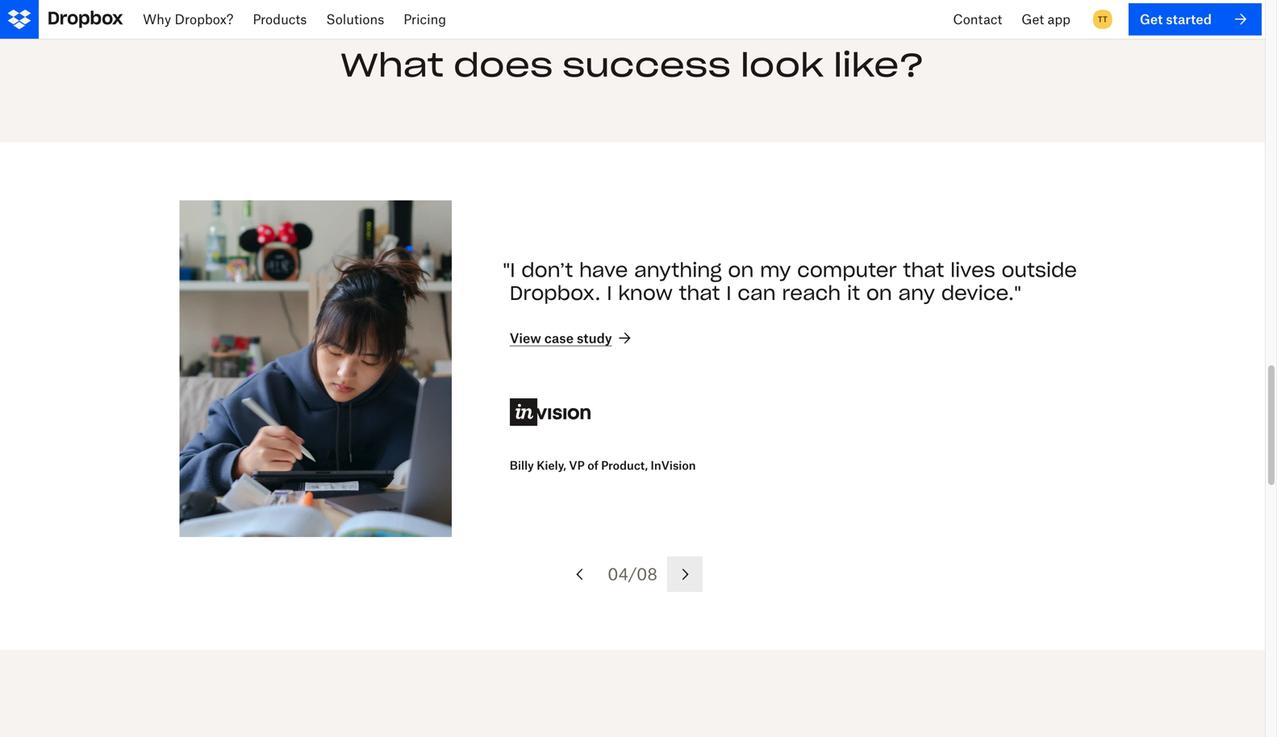 Task type: vqa. For each thing, say whether or not it's contained in the screenshot.
know
yes



Task type: locate. For each thing, give the bounding box(es) containing it.
get left started
[[1141, 11, 1164, 27]]

started
[[1167, 11, 1213, 27]]

have
[[580, 258, 628, 282]]

get
[[1141, 11, 1164, 27], [1022, 11, 1045, 27]]

that left lives
[[904, 258, 945, 282]]

billy
[[510, 459, 534, 473]]

1 horizontal spatial get
[[1141, 11, 1164, 27]]

tt button
[[1091, 6, 1116, 32]]

1 horizontal spatial i
[[727, 281, 732, 306]]

outside
[[1002, 258, 1078, 282]]

1 i from the left
[[607, 281, 612, 306]]

i
[[607, 281, 612, 306], [727, 281, 732, 306]]

on right it
[[867, 281, 893, 306]]

0 horizontal spatial get
[[1022, 11, 1045, 27]]

of
[[588, 459, 599, 473]]

1 horizontal spatial on
[[867, 281, 893, 306]]

get app
[[1022, 11, 1071, 27]]

get for get started
[[1141, 11, 1164, 27]]

get for get app
[[1022, 11, 1045, 27]]

i left know
[[607, 281, 612, 306]]

don't
[[522, 258, 573, 282]]

it
[[848, 281, 861, 306]]

1 horizontal spatial that
[[904, 258, 945, 282]]

get started
[[1141, 11, 1213, 27]]

app
[[1048, 11, 1071, 27]]

get app button
[[1013, 0, 1081, 39]]

on left my
[[728, 258, 754, 282]]

that right know
[[679, 281, 721, 306]]

kiely,
[[537, 459, 567, 473]]

know
[[619, 281, 673, 306]]

does
[[454, 44, 553, 86]]

reach
[[783, 281, 841, 306]]

billy kiely, vp of product, invision
[[510, 459, 696, 473]]

vp
[[569, 459, 585, 473]]

why dropbox?
[[143, 11, 234, 27]]

pricing
[[404, 11, 446, 27]]

can
[[738, 281, 776, 306]]

view
[[510, 331, 542, 346]]

study
[[577, 331, 612, 346]]

a young woman working on her laptop image
[[180, 201, 452, 538]]

view case study link
[[510, 329, 635, 348]]

invision image
[[510, 372, 591, 453]]

what does success look like?
[[341, 44, 925, 86]]

that
[[904, 258, 945, 282], [679, 281, 721, 306]]

i left the 'can'
[[727, 281, 732, 306]]

get left app
[[1022, 11, 1045, 27]]

any
[[899, 281, 936, 306]]

on
[[728, 258, 754, 282], [867, 281, 893, 306]]

get inside dropdown button
[[1022, 11, 1045, 27]]

0 horizontal spatial i
[[607, 281, 612, 306]]



Task type: describe. For each thing, give the bounding box(es) containing it.
what
[[341, 44, 444, 86]]

contact
[[954, 11, 1003, 27]]

"i
[[503, 258, 516, 282]]

case
[[545, 331, 574, 346]]

invision
[[651, 459, 696, 473]]

solutions
[[326, 11, 384, 27]]

lives
[[951, 258, 996, 282]]

tt
[[1099, 14, 1108, 24]]

products button
[[243, 0, 317, 39]]

why
[[143, 11, 171, 27]]

solutions button
[[317, 0, 394, 39]]

products
[[253, 11, 307, 27]]

why dropbox? button
[[133, 0, 243, 39]]

dropbox?
[[175, 11, 234, 27]]

04/08
[[608, 565, 658, 584]]

look
[[741, 44, 824, 86]]

0 horizontal spatial on
[[728, 258, 754, 282]]

computer
[[798, 258, 898, 282]]

my
[[761, 258, 791, 282]]

get started link
[[1129, 3, 1263, 36]]

product,
[[602, 459, 648, 473]]

contact button
[[944, 0, 1013, 39]]

0 horizontal spatial that
[[679, 281, 721, 306]]

dropbox.
[[510, 281, 601, 306]]

success
[[563, 44, 731, 86]]

anything
[[635, 258, 722, 282]]

pricing link
[[394, 0, 456, 39]]

"i don't have anything on my computer that lives outside dropbox. i know that i can reach it on any device."
[[503, 258, 1078, 306]]

like?
[[834, 44, 925, 86]]

2 i from the left
[[727, 281, 732, 306]]

view case study
[[510, 331, 612, 346]]

device."
[[942, 281, 1022, 306]]



